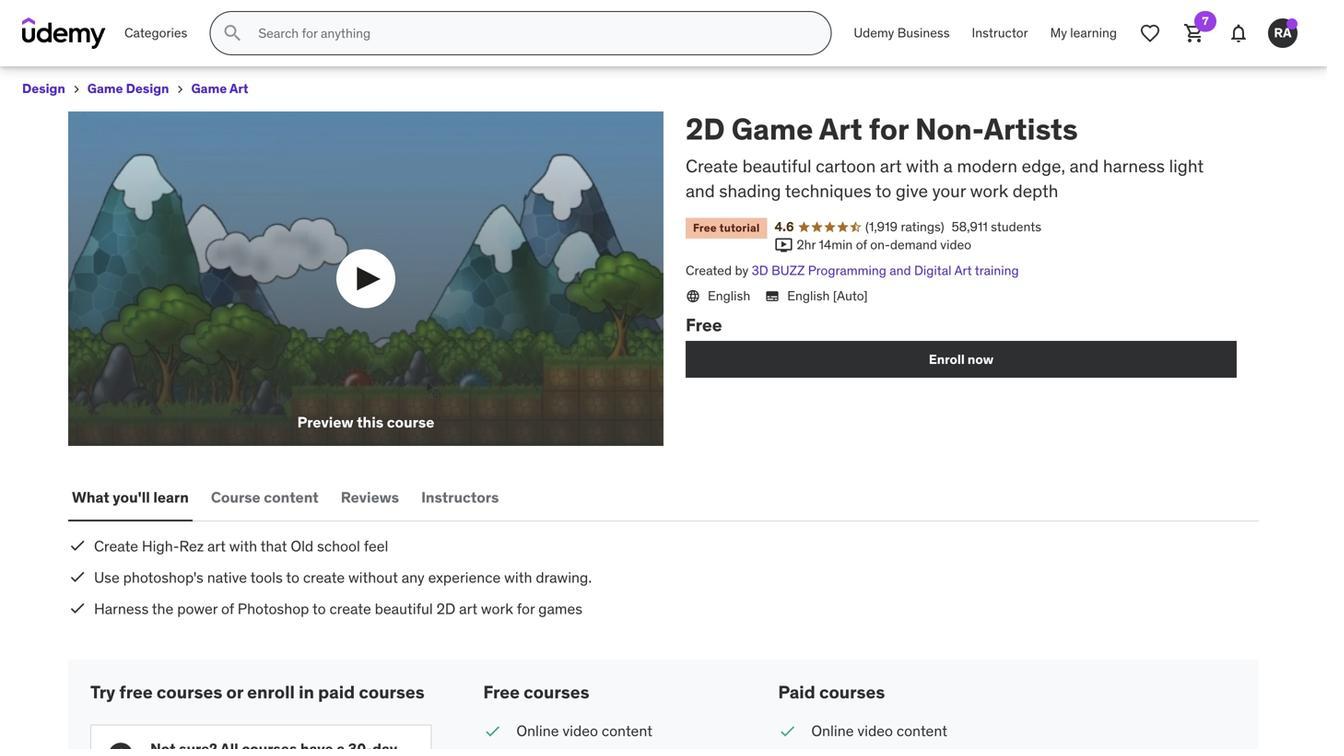 Task type: vqa. For each thing, say whether or not it's contained in the screenshot.
cartoon on the right of the page
yes



Task type: describe. For each thing, give the bounding box(es) containing it.
(1,919 ratings)
[[865, 218, 944, 235]]

free
[[119, 681, 153, 703]]

game design link
[[87, 77, 169, 100]]

non-
[[915, 110, 984, 147]]

training
[[975, 262, 1019, 279]]

games
[[538, 599, 583, 618]]

3d
[[752, 262, 768, 279]]

online video content for paid courses
[[811, 722, 947, 741]]

ra link
[[1261, 11, 1305, 55]]

online for free
[[516, 722, 559, 741]]

2d game art for non-artists create beautiful cartoon art with a modern edge, and harness light and shading techniques to give your work depth
[[686, 110, 1204, 202]]

demand
[[890, 236, 937, 253]]

cartoon
[[816, 155, 876, 177]]

tutorial
[[720, 221, 760, 235]]

created
[[686, 262, 732, 279]]

give
[[896, 180, 928, 202]]

school
[[317, 537, 360, 556]]

instructors button
[[418, 476, 503, 520]]

ratings)
[[901, 218, 944, 235]]

use photoshop's native tools to create without any experience with drawing.
[[94, 568, 592, 587]]

drawing.
[[536, 568, 592, 587]]

depth
[[1013, 180, 1058, 202]]

your
[[932, 180, 966, 202]]

edge,
[[1022, 155, 1065, 177]]

what you'll learn button
[[68, 476, 192, 520]]

course language image
[[686, 289, 700, 304]]

reviews
[[341, 488, 399, 507]]

preview this course button
[[68, 111, 664, 446]]

reviews button
[[337, 476, 403, 520]]

course content
[[211, 488, 319, 507]]

shopping cart with 7 items image
[[1183, 22, 1206, 44]]

what you'll learn
[[72, 488, 189, 507]]

udemy
[[854, 25, 894, 41]]

preview this course
[[297, 413, 434, 432]]

2 horizontal spatial video
[[940, 236, 972, 253]]

1 horizontal spatial to
[[312, 599, 326, 618]]

0 horizontal spatial art
[[207, 537, 226, 556]]

content inside button
[[264, 488, 319, 507]]

1 courses from the left
[[157, 681, 222, 703]]

modern
[[957, 155, 1018, 177]]

3d buzz programming and digital art training link
[[752, 262, 1019, 279]]

with inside 2d game art for non-artists create beautiful cartoon art with a modern edge, and harness light and shading techniques to give your work depth
[[906, 155, 939, 177]]

2hr
[[797, 236, 816, 253]]

udemy image
[[22, 18, 106, 49]]

7
[[1202, 14, 1209, 28]]

enroll
[[929, 351, 965, 368]]

58,911 students
[[952, 218, 1042, 235]]

in
[[299, 681, 314, 703]]

my
[[1050, 25, 1067, 41]]

video for free courses
[[563, 722, 598, 741]]

0 vertical spatial and
[[1070, 155, 1099, 177]]

udemy business
[[854, 25, 950, 41]]

small image
[[68, 537, 87, 555]]

art inside 2d game art for non-artists create beautiful cartoon art with a modern edge, and harness light and shading techniques to give your work depth
[[819, 110, 862, 147]]

students
[[991, 218, 1042, 235]]

photoshop
[[238, 599, 309, 618]]

small image left harness
[[68, 599, 87, 617]]

4.6
[[775, 218, 794, 235]]

game art link
[[191, 77, 248, 100]]

tools
[[250, 568, 283, 587]]

7 link
[[1172, 11, 1217, 55]]

you'll
[[113, 488, 150, 507]]

course
[[387, 413, 434, 432]]

beautiful for photoshop
[[375, 599, 433, 618]]

2 courses from the left
[[359, 681, 425, 703]]

learning
[[1070, 25, 1117, 41]]

buzz
[[771, 262, 805, 279]]

what
[[72, 488, 109, 507]]

shading
[[719, 180, 781, 202]]

0 horizontal spatial create
[[94, 537, 138, 556]]

harness the power of photoshop to create beautiful 2d art work for games
[[94, 599, 583, 618]]

ra
[[1274, 25, 1292, 41]]

beautiful for non-
[[742, 155, 812, 177]]

paid
[[318, 681, 355, 703]]

1 vertical spatial work
[[481, 599, 513, 618]]

enroll now button
[[686, 341, 1237, 378]]

artists
[[984, 110, 1078, 147]]

small image down free courses
[[483, 721, 502, 742]]

0 vertical spatial art
[[230, 80, 248, 97]]

harness
[[94, 599, 149, 618]]

free tutorial
[[693, 221, 760, 235]]

paid courses
[[778, 681, 885, 703]]

english for english [auto]
[[787, 288, 830, 304]]

for inside 2d game art for non-artists create beautiful cartoon art with a modern edge, and harness light and shading techniques to give your work depth
[[869, 110, 909, 147]]

native
[[207, 568, 247, 587]]

game for game design
[[87, 80, 123, 97]]

online for paid
[[811, 722, 854, 741]]

my learning
[[1050, 25, 1117, 41]]

closed captions image
[[765, 289, 780, 304]]

instructor
[[972, 25, 1028, 41]]

power
[[177, 599, 218, 618]]

high-
[[142, 537, 179, 556]]

1 vertical spatial with
[[229, 537, 257, 556]]

categories
[[124, 25, 187, 41]]



Task type: locate. For each thing, give the bounding box(es) containing it.
0 horizontal spatial content
[[264, 488, 319, 507]]

1 horizontal spatial video
[[857, 722, 893, 741]]

art up cartoon
[[819, 110, 862, 147]]

art down submit search image
[[230, 80, 248, 97]]

0 horizontal spatial work
[[481, 599, 513, 618]]

0 horizontal spatial of
[[221, 599, 234, 618]]

1 horizontal spatial online
[[811, 722, 854, 741]]

online video content for free courses
[[516, 722, 653, 741]]

2 horizontal spatial game
[[732, 110, 813, 147]]

1 horizontal spatial create
[[686, 155, 738, 177]]

without
[[348, 568, 398, 587]]

1 horizontal spatial content
[[602, 722, 653, 741]]

game up shading
[[732, 110, 813, 147]]

0 vertical spatial free
[[693, 221, 717, 235]]

for
[[869, 110, 909, 147], [517, 599, 535, 618]]

2 english from the left
[[787, 288, 830, 304]]

any
[[402, 568, 425, 587]]

online video content
[[516, 722, 653, 741], [811, 722, 947, 741]]

english down by
[[708, 288, 750, 304]]

now
[[968, 351, 994, 368]]

small image
[[775, 236, 793, 254], [68, 568, 87, 586], [68, 599, 87, 617], [483, 721, 502, 742], [778, 721, 797, 742]]

design left xsmall icon
[[126, 80, 169, 97]]

1 horizontal spatial beautiful
[[742, 155, 812, 177]]

light
[[1169, 155, 1204, 177]]

(1,919
[[865, 218, 898, 235]]

with left 'a'
[[906, 155, 939, 177]]

create up shading
[[686, 155, 738, 177]]

1 vertical spatial to
[[286, 568, 299, 587]]

of right the power
[[221, 599, 234, 618]]

beautiful up shading
[[742, 155, 812, 177]]

1 horizontal spatial work
[[970, 180, 1008, 202]]

game right xsmall icon
[[191, 80, 227, 97]]

2 vertical spatial art
[[459, 599, 477, 618]]

and up free tutorial
[[686, 180, 715, 202]]

1 horizontal spatial of
[[856, 236, 867, 253]]

2hr 14min of on-demand video
[[797, 236, 972, 253]]

small image left use
[[68, 568, 87, 586]]

art right rez
[[207, 537, 226, 556]]

1 horizontal spatial and
[[890, 262, 911, 279]]

0 horizontal spatial game
[[87, 80, 123, 97]]

art
[[880, 155, 902, 177], [207, 537, 226, 556], [459, 599, 477, 618]]

beautiful
[[742, 155, 812, 177], [375, 599, 433, 618]]

submit search image
[[222, 22, 244, 44]]

for up cartoon
[[869, 110, 909, 147]]

content for paid courses
[[897, 722, 947, 741]]

old
[[291, 537, 314, 556]]

categories button
[[113, 11, 198, 55]]

rez
[[179, 537, 204, 556]]

courses right the paid
[[819, 681, 885, 703]]

for left games
[[517, 599, 535, 618]]

free for free courses
[[483, 681, 520, 703]]

1 vertical spatial 2d
[[436, 599, 456, 618]]

2d
[[686, 110, 725, 147], [436, 599, 456, 618]]

1 vertical spatial beautiful
[[375, 599, 433, 618]]

art right digital
[[954, 262, 972, 279]]

0 vertical spatial create
[[686, 155, 738, 177]]

free for free
[[686, 314, 722, 336]]

2 vertical spatial free
[[483, 681, 520, 703]]

of
[[856, 236, 867, 253], [221, 599, 234, 618]]

udemy business link
[[843, 11, 961, 55]]

1 vertical spatial create
[[94, 537, 138, 556]]

0 horizontal spatial beautiful
[[375, 599, 433, 618]]

created by 3d buzz programming and digital art training
[[686, 262, 1019, 279]]

free for free tutorial
[[693, 221, 717, 235]]

video for paid courses
[[857, 722, 893, 741]]

2d down experience
[[436, 599, 456, 618]]

2 design from the left
[[126, 80, 169, 97]]

1 horizontal spatial art
[[459, 599, 477, 618]]

1 design from the left
[[22, 80, 65, 97]]

create up use
[[94, 537, 138, 556]]

1 vertical spatial free
[[686, 314, 722, 336]]

with left drawing.
[[504, 568, 532, 587]]

instructor link
[[961, 11, 1039, 55]]

art up give
[[880, 155, 902, 177]]

experience
[[428, 568, 501, 587]]

beautiful inside 2d game art for non-artists create beautiful cartoon art with a modern edge, and harness light and shading techniques to give your work depth
[[742, 155, 812, 177]]

by
[[735, 262, 749, 279]]

free
[[693, 221, 717, 235], [686, 314, 722, 336], [483, 681, 520, 703]]

photoshop's
[[123, 568, 204, 587]]

0 horizontal spatial 2d
[[436, 599, 456, 618]]

2 horizontal spatial art
[[954, 262, 972, 279]]

courses left the or
[[157, 681, 222, 703]]

game for game art
[[191, 80, 227, 97]]

0 horizontal spatial for
[[517, 599, 535, 618]]

0 vertical spatial of
[[856, 236, 867, 253]]

1 horizontal spatial art
[[819, 110, 862, 147]]

preview
[[297, 413, 353, 432]]

58,911
[[952, 218, 988, 235]]

1 horizontal spatial with
[[504, 568, 532, 587]]

1 horizontal spatial for
[[869, 110, 909, 147]]

0 horizontal spatial english
[[708, 288, 750, 304]]

that
[[260, 537, 287, 556]]

online down paid courses
[[811, 722, 854, 741]]

1 vertical spatial art
[[819, 110, 862, 147]]

online
[[516, 722, 559, 741], [811, 722, 854, 741]]

wishlist image
[[1139, 22, 1161, 44]]

use
[[94, 568, 120, 587]]

1 online from the left
[[516, 722, 559, 741]]

work
[[970, 180, 1008, 202], [481, 599, 513, 618]]

this
[[357, 413, 384, 432]]

courses down games
[[524, 681, 589, 703]]

2 horizontal spatial art
[[880, 155, 902, 177]]

2d up shading
[[686, 110, 725, 147]]

2 vertical spatial with
[[504, 568, 532, 587]]

1 horizontal spatial 2d
[[686, 110, 725, 147]]

design left xsmall image
[[22, 80, 65, 97]]

0 horizontal spatial with
[[229, 537, 257, 556]]

small image down the paid
[[778, 721, 797, 742]]

try
[[90, 681, 115, 703]]

courses right paid
[[359, 681, 425, 703]]

4 courses from the left
[[819, 681, 885, 703]]

learn
[[153, 488, 189, 507]]

2 vertical spatial and
[[890, 262, 911, 279]]

create
[[303, 568, 345, 587], [329, 599, 371, 618]]

create inside 2d game art for non-artists create beautiful cartoon art with a modern edge, and harness light and shading techniques to give your work depth
[[686, 155, 738, 177]]

work inside 2d game art for non-artists create beautiful cartoon art with a modern edge, and harness light and shading techniques to give your work depth
[[970, 180, 1008, 202]]

[auto]
[[833, 288, 868, 304]]

1 vertical spatial create
[[329, 599, 371, 618]]

english for english
[[708, 288, 750, 304]]

2 horizontal spatial and
[[1070, 155, 1099, 177]]

1 vertical spatial and
[[686, 180, 715, 202]]

enroll now
[[929, 351, 994, 368]]

14min
[[819, 236, 853, 253]]

video down paid courses
[[857, 722, 893, 741]]

0 horizontal spatial and
[[686, 180, 715, 202]]

free courses
[[483, 681, 589, 703]]

you have alerts image
[[1287, 18, 1298, 29]]

to
[[876, 180, 892, 202], [286, 568, 299, 587], [312, 599, 326, 618]]

0 horizontal spatial online
[[516, 722, 559, 741]]

online down free courses
[[516, 722, 559, 741]]

art down experience
[[459, 599, 477, 618]]

2 vertical spatial art
[[954, 262, 972, 279]]

work down modern
[[970, 180, 1008, 202]]

or
[[226, 681, 243, 703]]

art
[[230, 80, 248, 97], [819, 110, 862, 147], [954, 262, 972, 279]]

the
[[152, 599, 174, 618]]

work down experience
[[481, 599, 513, 618]]

course content button
[[207, 476, 322, 520]]

instructors
[[421, 488, 499, 507]]

1 vertical spatial of
[[221, 599, 234, 618]]

xsmall image
[[69, 82, 84, 97]]

2 horizontal spatial to
[[876, 180, 892, 202]]

content for free courses
[[602, 722, 653, 741]]

0 vertical spatial to
[[876, 180, 892, 202]]

to down use photoshop's native tools to create without any experience with drawing. at the bottom of the page
[[312, 599, 326, 618]]

2d inside 2d game art for non-artists create beautiful cartoon art with a modern edge, and harness light and shading techniques to give your work depth
[[686, 110, 725, 147]]

3 courses from the left
[[524, 681, 589, 703]]

create up harness the power of photoshop to create beautiful 2d art work for games
[[303, 568, 345, 587]]

1 horizontal spatial game
[[191, 80, 227, 97]]

0 horizontal spatial online video content
[[516, 722, 653, 741]]

design link
[[22, 77, 65, 100]]

0 vertical spatial art
[[880, 155, 902, 177]]

Search for anything text field
[[255, 18, 809, 49]]

game inside 2d game art for non-artists create beautiful cartoon art with a modern edge, and harness light and shading techniques to give your work depth
[[732, 110, 813, 147]]

video down 58,911
[[940, 236, 972, 253]]

1 vertical spatial for
[[517, 599, 535, 618]]

business
[[897, 25, 950, 41]]

0 horizontal spatial design
[[22, 80, 65, 97]]

harness
[[1103, 155, 1165, 177]]

1 horizontal spatial english
[[787, 288, 830, 304]]

game art
[[191, 80, 248, 97]]

create
[[686, 155, 738, 177], [94, 537, 138, 556]]

0 horizontal spatial video
[[563, 722, 598, 741]]

2 online video content from the left
[[811, 722, 947, 741]]

0 vertical spatial work
[[970, 180, 1008, 202]]

2 vertical spatial to
[[312, 599, 326, 618]]

with left that
[[229, 537, 257, 556]]

paid
[[778, 681, 815, 703]]

0 vertical spatial create
[[303, 568, 345, 587]]

2 horizontal spatial with
[[906, 155, 939, 177]]

to inside 2d game art for non-artists create beautiful cartoon art with a modern edge, and harness light and shading techniques to give your work depth
[[876, 180, 892, 202]]

digital
[[914, 262, 952, 279]]

a
[[944, 155, 953, 177]]

to left give
[[876, 180, 892, 202]]

and down demand
[[890, 262, 911, 279]]

1 horizontal spatial design
[[126, 80, 169, 97]]

art for for
[[880, 155, 902, 177]]

2 horizontal spatial content
[[897, 722, 947, 741]]

english [auto]
[[787, 288, 868, 304]]

1 online video content from the left
[[516, 722, 653, 741]]

1 english from the left
[[708, 288, 750, 304]]

feel
[[364, 537, 388, 556]]

0 vertical spatial for
[[869, 110, 909, 147]]

english down buzz on the right top of page
[[787, 288, 830, 304]]

online video content down free courses
[[516, 722, 653, 741]]

techniques
[[785, 180, 872, 202]]

of left the on-
[[856, 236, 867, 253]]

small image down 4.6
[[775, 236, 793, 254]]

programming
[[808, 262, 887, 279]]

and right edge,
[[1070, 155, 1099, 177]]

game right xsmall image
[[87, 80, 123, 97]]

to right 'tools'
[[286, 568, 299, 587]]

0 vertical spatial 2d
[[686, 110, 725, 147]]

art inside 2d game art for non-artists create beautiful cartoon art with a modern edge, and harness light and shading techniques to give your work depth
[[880, 155, 902, 177]]

course
[[211, 488, 261, 507]]

enroll
[[247, 681, 295, 703]]

video
[[940, 236, 972, 253], [563, 722, 598, 741], [857, 722, 893, 741]]

and
[[1070, 155, 1099, 177], [686, 180, 715, 202], [890, 262, 911, 279]]

0 horizontal spatial art
[[230, 80, 248, 97]]

online video content down paid courses
[[811, 722, 947, 741]]

xsmall image
[[173, 82, 188, 97]]

video down free courses
[[563, 722, 598, 741]]

art for of
[[459, 599, 477, 618]]

game design
[[87, 80, 169, 97]]

notifications image
[[1228, 22, 1250, 44]]

my learning link
[[1039, 11, 1128, 55]]

0 vertical spatial with
[[906, 155, 939, 177]]

create down use photoshop's native tools to create without any experience with drawing. at the bottom of the page
[[329, 599, 371, 618]]

1 vertical spatial art
[[207, 537, 226, 556]]

0 horizontal spatial to
[[286, 568, 299, 587]]

beautiful down any
[[375, 599, 433, 618]]

1 horizontal spatial online video content
[[811, 722, 947, 741]]

content
[[264, 488, 319, 507], [602, 722, 653, 741], [897, 722, 947, 741]]

0 vertical spatial beautiful
[[742, 155, 812, 177]]

create high-rez art with that old school feel
[[94, 537, 388, 556]]

2 online from the left
[[811, 722, 854, 741]]



